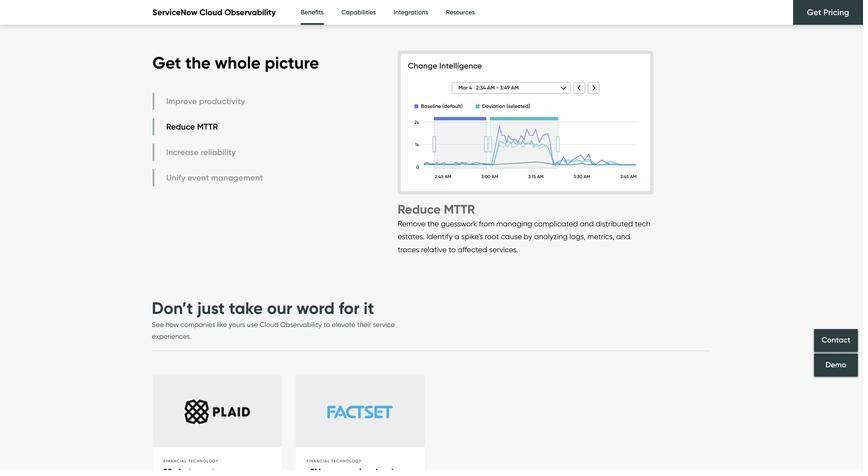 Task type: locate. For each thing, give the bounding box(es) containing it.
and down distributed
[[617, 232, 631, 241]]

demo
[[826, 360, 847, 370]]

0 horizontal spatial the
[[185, 52, 211, 73]]

1 vertical spatial the
[[428, 219, 439, 228]]

servicenow
[[153, 7, 198, 17]]

1 vertical spatial cloud
[[260, 321, 279, 329]]

reduce for reduce mttr remove the guesswork from managing complicated and distributed tech estates. identify a spike's root cause by analyzing logs, metrics, and traces relative to affected services.
[[398, 202, 441, 217]]

reduce mttr
[[166, 122, 218, 132]]

0 vertical spatial and
[[580, 219, 594, 228]]

1 vertical spatial get
[[153, 52, 181, 73]]

1 vertical spatial observability
[[280, 321, 322, 329]]

0 vertical spatial mttr
[[197, 122, 218, 132]]

resources
[[446, 9, 475, 16]]

increase
[[166, 147, 199, 157]]

distributed
[[596, 219, 633, 228]]

1 horizontal spatial mttr
[[444, 202, 475, 217]]

get for get pricing
[[808, 7, 822, 17]]

elevate
[[332, 321, 356, 329]]

experiences.
[[152, 332, 191, 341]]

and
[[580, 219, 594, 228], [617, 232, 631, 241]]

and up logs,
[[580, 219, 594, 228]]

root
[[485, 232, 499, 241]]

metrics,
[[588, 232, 615, 241]]

services.
[[490, 245, 519, 254]]

traces
[[398, 245, 420, 254]]

mttr inside reduce mttr link
[[197, 122, 218, 132]]

1 vertical spatial reduce
[[398, 202, 441, 217]]

increase reliability link
[[153, 144, 265, 161]]

affected
[[458, 245, 488, 254]]

1 horizontal spatial cloud
[[260, 321, 279, 329]]

1 horizontal spatial observability
[[280, 321, 322, 329]]

yours
[[229, 321, 245, 329]]

unify event management
[[166, 173, 263, 183]]

reduce
[[166, 122, 195, 132], [398, 202, 441, 217]]

1 horizontal spatial get
[[808, 7, 822, 17]]

0 vertical spatial the
[[185, 52, 211, 73]]

0 horizontal spatial observability
[[225, 7, 276, 17]]

0 vertical spatial get
[[808, 7, 822, 17]]

to down a
[[449, 245, 456, 254]]

improve productivity link
[[153, 93, 265, 110]]

to
[[449, 245, 456, 254], [324, 321, 330, 329]]

our
[[267, 298, 293, 319]]

capabilities link
[[342, 0, 376, 25]]

for
[[339, 298, 360, 319]]

by
[[524, 232, 533, 241]]

mttr for reduce mttr remove the guesswork from managing complicated and distributed tech estates. identify a spike's root cause by analyzing logs, metrics, and traces relative to affected services.
[[444, 202, 475, 217]]

0 horizontal spatial and
[[580, 219, 594, 228]]

cloud
[[200, 7, 223, 17], [260, 321, 279, 329]]

from
[[479, 219, 495, 228]]

0 horizontal spatial to
[[324, 321, 330, 329]]

event
[[188, 173, 209, 183]]

cloud inside don't just take our word for it see how companies like yours use cloud observability to elevate their service experiences.
[[260, 321, 279, 329]]

the
[[185, 52, 211, 73], [428, 219, 439, 228]]

to inside the reduce mttr remove the guesswork from managing complicated and distributed tech estates. identify a spike's root cause by analyzing logs, metrics, and traces relative to affected services.
[[449, 245, 456, 254]]

reduce inside reduce mttr link
[[166, 122, 195, 132]]

0 vertical spatial cloud
[[200, 7, 223, 17]]

reduce mttr link
[[153, 118, 265, 135]]

reduce down the improve
[[166, 122, 195, 132]]

companies
[[181, 321, 215, 329]]

contact link
[[815, 329, 859, 352]]

don't
[[152, 298, 193, 319]]

1 horizontal spatial the
[[428, 219, 439, 228]]

0 horizontal spatial reduce
[[166, 122, 195, 132]]

unify event management link
[[153, 169, 265, 187]]

logs,
[[570, 232, 586, 241]]

reduce up remove
[[398, 202, 441, 217]]

take
[[229, 298, 263, 319]]

reduce inside the reduce mttr remove the guesswork from managing complicated and distributed tech estates. identify a spike's root cause by analyzing logs, metrics, and traces relative to affected services.
[[398, 202, 441, 217]]

integrations link
[[394, 0, 429, 25]]

estates.
[[398, 232, 425, 241]]

1 horizontal spatial to
[[449, 245, 456, 254]]

increase reliability
[[166, 147, 236, 157]]

to left elevate
[[324, 321, 330, 329]]

1 vertical spatial to
[[324, 321, 330, 329]]

observability
[[225, 7, 276, 17], [280, 321, 322, 329]]

0 horizontal spatial get
[[153, 52, 181, 73]]

0 horizontal spatial mttr
[[197, 122, 218, 132]]

picture
[[265, 52, 319, 73]]

1 horizontal spatial and
[[617, 232, 631, 241]]

demo link
[[815, 354, 859, 376]]

get
[[808, 7, 822, 17], [153, 52, 181, 73]]

1 vertical spatial mttr
[[444, 202, 475, 217]]

contact
[[822, 336, 851, 345]]

0 vertical spatial to
[[449, 245, 456, 254]]

mttr
[[197, 122, 218, 132], [444, 202, 475, 217]]

mttr for reduce mttr
[[197, 122, 218, 132]]

0 vertical spatial reduce
[[166, 122, 195, 132]]

1 horizontal spatial reduce
[[398, 202, 441, 217]]

to inside don't just take our word for it see how companies like yours use cloud observability to elevate their service experiences.
[[324, 321, 330, 329]]

mttr inside the reduce mttr remove the guesswork from managing complicated and distributed tech estates. identify a spike's root cause by analyzing logs, metrics, and traces relative to affected services.
[[444, 202, 475, 217]]

capabilities
[[342, 9, 376, 16]]

reliability
[[201, 147, 236, 157]]

mttr up guesswork
[[444, 202, 475, 217]]

mttr down improve productivity link
[[197, 122, 218, 132]]



Task type: vqa. For each thing, say whether or not it's contained in the screenshot.
ServiceNow image
no



Task type: describe. For each thing, give the bounding box(es) containing it.
a
[[455, 232, 460, 241]]

tech
[[635, 219, 651, 228]]

like
[[217, 321, 227, 329]]

productivity
[[199, 96, 245, 106]]

benefits link
[[301, 0, 324, 27]]

their
[[357, 321, 371, 329]]

managing
[[497, 219, 533, 228]]

the inside the reduce mttr remove the guesswork from managing complicated and distributed tech estates. identify a spike's root cause by analyzing logs, metrics, and traces relative to affected services.
[[428, 219, 439, 228]]

improve
[[166, 96, 197, 106]]

whole
[[215, 52, 261, 73]]

resources link
[[446, 0, 475, 25]]

pricing
[[824, 7, 850, 17]]

how
[[166, 321, 179, 329]]

get the whole picture
[[153, 52, 319, 73]]

see
[[152, 321, 164, 329]]

identify
[[427, 232, 453, 241]]

use
[[247, 321, 258, 329]]

0 horizontal spatial cloud
[[200, 7, 223, 17]]

relative
[[422, 245, 447, 254]]

1 vertical spatial and
[[617, 232, 631, 241]]

observability inside don't just take our word for it see how companies like yours use cloud observability to elevate their service experiences.
[[280, 321, 322, 329]]

cause
[[501, 232, 522, 241]]

spike's
[[462, 232, 483, 241]]

get for get the whole picture
[[153, 52, 181, 73]]

just
[[197, 298, 225, 319]]

get pricing link
[[794, 0, 864, 25]]

analyzing
[[535, 232, 568, 241]]

get pricing
[[808, 7, 850, 17]]

benefits
[[301, 9, 324, 16]]

management
[[211, 173, 263, 183]]

word
[[297, 298, 335, 319]]

reduce mttr remove the guesswork from managing complicated and distributed tech estates. identify a spike's root cause by analyzing logs, metrics, and traces relative to affected services.
[[398, 202, 651, 254]]

unify
[[166, 173, 186, 183]]

reduce for reduce mttr
[[166, 122, 195, 132]]

0 vertical spatial observability
[[225, 7, 276, 17]]

guesswork
[[441, 219, 477, 228]]

plaid can view entire system architecture in real time image
[[153, 376, 282, 449]]

remove
[[398, 219, 426, 228]]

complicated
[[534, 219, 578, 228]]

service
[[373, 321, 395, 329]]

integrations
[[394, 9, 429, 16]]

factset gains full visibility into its deep system image
[[296, 376, 425, 449]]

improve productivity
[[166, 96, 245, 106]]

get change intelligence to id a spike's root cause. image
[[398, 44, 654, 201]]

servicenow cloud observability
[[153, 7, 276, 17]]

it
[[364, 298, 374, 319]]

don't just take our word for it see how companies like yours use cloud observability to elevate their service experiences.
[[152, 298, 395, 341]]



